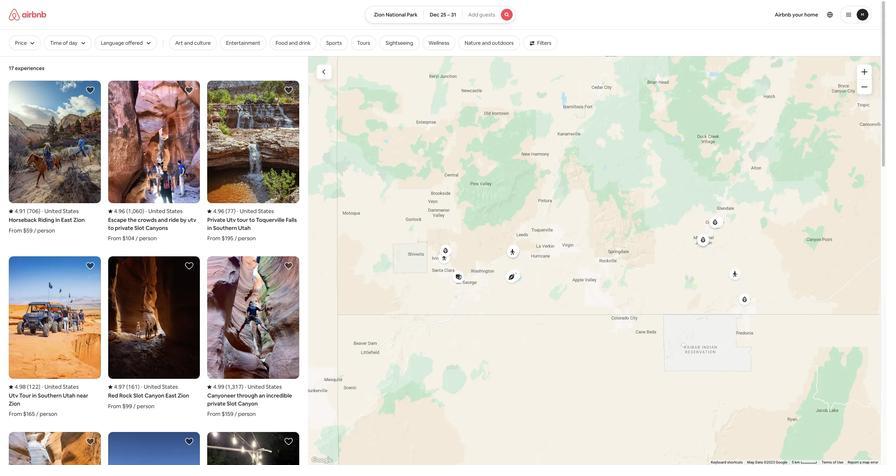 Task type: describe. For each thing, give the bounding box(es) containing it.
–
[[447, 11, 450, 18]]

riding
[[38, 216, 54, 223]]

· united states for east
[[42, 208, 79, 215]]

park
[[407, 11, 418, 18]]

states for east
[[63, 208, 79, 215]]

guests
[[479, 11, 495, 18]]

horseback riding in east zion group
[[9, 81, 101, 234]]

4.96 out of 5 average rating,  1,060 reviews image
[[108, 208, 144, 215]]

language offered
[[101, 40, 143, 46]]

canyon inside the canyoneer through an incredible private slot canyon from $159 / person
[[238, 400, 258, 407]]

/ inside escape the crowds and ride by utv to private slot canyons from $104 / person
[[136, 235, 138, 242]]

4.91 out of 5 average rating,  706 reviews image
[[9, 208, 40, 215]]

tour
[[19, 392, 31, 399]]

keyboard shortcuts button
[[711, 460, 743, 465]]

time of day button
[[44, 36, 92, 50]]

private inside escape the crowds and ride by utv to private slot canyons from $104 / person
[[115, 224, 133, 231]]

price
[[15, 40, 27, 46]]

slot inside escape the crowds and ride by utv to private slot canyons from $104 / person
[[134, 224, 144, 231]]

utv inside utv tour in southern utah near zion from $165 / person
[[9, 392, 18, 399]]

(77)
[[226, 208, 236, 215]]

to inside private utv tour to toquerville falls in southern utah from $195 / person
[[249, 216, 255, 223]]

report a map error
[[848, 460, 878, 464]]

4.96 for 4.96 (77)
[[213, 208, 224, 215]]

Sports button
[[320, 36, 348, 50]]

zoom in image
[[862, 69, 867, 75]]

25
[[441, 11, 446, 18]]

filters
[[537, 40, 551, 46]]

/ inside the canyoneer through an incredible private slot canyon from $159 / person
[[235, 410, 237, 417]]

private
[[207, 216, 225, 223]]

4.96 (1,060)
[[114, 208, 144, 215]]

of for use
[[833, 460, 836, 464]]

through
[[237, 392, 258, 399]]

profile element
[[525, 0, 872, 29]]

4.97 out of 5 average rating,  161 reviews image
[[108, 383, 140, 390]]

from inside red rock slot canyon east zion from $99 / person
[[108, 403, 121, 410]]

(1,317)
[[226, 383, 243, 390]]

culture
[[194, 40, 211, 46]]

/ inside utv tour in southern utah near zion from $165 / person
[[36, 410, 38, 417]]

· for (77)
[[237, 208, 238, 215]]

· united states for incredible
[[245, 383, 282, 390]]

outdoors
[[492, 40, 514, 46]]

Tours button
[[351, 36, 376, 50]]

keyboard shortcuts
[[711, 460, 743, 464]]

states for and
[[167, 208, 183, 215]]

· united states for to
[[237, 208, 274, 215]]

17
[[9, 65, 14, 72]]

red rock slot canyon east zion from $99 / person
[[108, 392, 189, 410]]

sports
[[326, 40, 342, 46]]

km
[[795, 460, 800, 464]]

zion inside red rock slot canyon east zion from $99 / person
[[178, 392, 189, 399]]

Entertainment button
[[220, 36, 267, 50]]

17 experiences
[[9, 65, 44, 72]]

sightseeing
[[386, 40, 413, 46]]

4.96 for 4.96 (1,060)
[[114, 208, 125, 215]]

and inside escape the crowds and ride by utv to private slot canyons from $104 / person
[[158, 216, 168, 223]]

tour
[[237, 216, 248, 223]]

4.99 (1,317)
[[213, 383, 243, 390]]

united for incredible
[[248, 383, 265, 390]]

near
[[77, 392, 88, 399]]

map
[[863, 460, 870, 464]]

red rock slot canyon east zion group
[[108, 256, 200, 410]]

map
[[747, 460, 754, 464]]

utah inside utv tour in southern utah near zion from $165 / person
[[63, 392, 75, 399]]

your
[[792, 11, 803, 18]]

4.91
[[15, 208, 26, 215]]

$104
[[122, 235, 134, 242]]

4.98 (122)
[[15, 383, 40, 390]]

add to wishlist image for horseback riding in east zion from $59 / person
[[86, 86, 95, 95]]

©2023
[[764, 460, 775, 464]]

canyoneer
[[207, 392, 236, 399]]

terms
[[822, 460, 832, 464]]

· for (706)
[[42, 208, 43, 215]]

$99
[[122, 403, 132, 410]]

terms of use
[[822, 460, 843, 464]]

add to wishlist image for falls
[[284, 86, 293, 95]]

add guests
[[468, 11, 495, 18]]

and for food
[[289, 40, 298, 46]]

Art and culture button
[[169, 36, 217, 50]]

add to wishlist image for by
[[185, 86, 194, 95]]

use
[[837, 460, 843, 464]]

zion national park button
[[365, 6, 424, 23]]

from inside private utv tour to toquerville falls in southern utah from $195 / person
[[207, 235, 220, 242]]

incredible
[[266, 392, 292, 399]]

$159
[[222, 410, 233, 417]]

add guests button
[[462, 6, 516, 23]]

· for (1,060)
[[146, 208, 147, 215]]

toquerville
[[256, 216, 285, 223]]

4.98 out of 5 average rating,  122 reviews image
[[9, 383, 40, 390]]

error
[[871, 460, 878, 464]]

4.91 (706)
[[15, 208, 40, 215]]

slot inside red rock slot canyon east zion from $99 / person
[[133, 392, 143, 399]]

4.99
[[213, 383, 224, 390]]

zoom out image
[[862, 84, 867, 90]]

an
[[259, 392, 265, 399]]

from inside the canyoneer through an incredible private slot canyon from $159 / person
[[207, 410, 220, 417]]

utah inside private utv tour to toquerville falls in southern utah from $195 / person
[[238, 224, 251, 231]]

a
[[860, 460, 862, 464]]

utv
[[188, 216, 196, 223]]

united for to
[[240, 208, 257, 215]]

from inside horseback riding in east zion from $59 / person
[[9, 227, 22, 234]]

dec 25 – 31 button
[[423, 6, 462, 23]]

dec
[[430, 11, 439, 18]]

google map
showing 17 experiences. region
[[308, 56, 881, 465]]

ride
[[169, 216, 179, 223]]

art
[[175, 40, 183, 46]]

states for to
[[258, 208, 274, 215]]

airbnb your home link
[[770, 7, 823, 22]]

east inside red rock slot canyon east zion from $99 / person
[[166, 392, 177, 399]]



Task type: locate. For each thing, give the bounding box(es) containing it.
· inside escape the crowds and ride by utv to private slot canyons group
[[146, 208, 147, 215]]

add
[[468, 11, 478, 18]]

utah left "near"
[[63, 392, 75, 399]]

2 vertical spatial in
[[32, 392, 37, 399]]

from inside utv tour in southern utah near zion from $165 / person
[[9, 410, 22, 417]]

and inside button
[[289, 40, 298, 46]]

person right $165
[[40, 410, 57, 417]]

/ right $99
[[133, 403, 136, 410]]

from down red
[[108, 403, 121, 410]]

4.96 (77)
[[213, 208, 236, 215]]

· united states for southern
[[42, 383, 79, 390]]

utv tour in southern utah near zion group
[[9, 256, 101, 417]]

of inside dropdown button
[[63, 40, 68, 46]]

southern down '(122)' at the bottom left of the page
[[38, 392, 62, 399]]

states for incredible
[[266, 383, 282, 390]]

0 vertical spatial canyon
[[145, 392, 164, 399]]

map data ©2023 google
[[747, 460, 787, 464]]

4.96 out of 5 average rating,  77 reviews image
[[207, 208, 236, 215]]

1 vertical spatial to
[[108, 224, 114, 231]]

united inside escape the crowds and ride by utv to private slot canyons group
[[148, 208, 165, 215]]

states up toquerville
[[258, 208, 274, 215]]

· right '(706)'
[[42, 208, 43, 215]]

utv tour in southern utah near zion from $165 / person
[[9, 392, 88, 417]]

· united states inside the canyoneer through an incredible private slot canyon group
[[245, 383, 282, 390]]

states inside the canyoneer through an incredible private slot canyon group
[[266, 383, 282, 390]]

and right art
[[184, 40, 193, 46]]

· right '(122)' at the bottom left of the page
[[42, 383, 43, 390]]

from left $159 at the bottom left of the page
[[207, 410, 220, 417]]

to right the tour
[[249, 216, 255, 223]]

· united states for and
[[146, 208, 183, 215]]

food
[[276, 40, 288, 46]]

None search field
[[365, 6, 516, 23]]

· united states inside horseback riding in east zion group
[[42, 208, 79, 215]]

escape the crowds and ride by utv to private slot canyons group
[[108, 81, 200, 242]]

4.96
[[114, 208, 125, 215], [213, 208, 224, 215]]

4.96 inside private utv tour to toquerville falls in southern utah group
[[213, 208, 224, 215]]

add to wishlist image inside escape the crowds and ride by utv to private slot canyons group
[[185, 86, 194, 95]]

2 horizontal spatial in
[[207, 224, 212, 231]]

offered
[[125, 40, 143, 46]]

united up "crowds"
[[148, 208, 165, 215]]

Wellness button
[[422, 36, 456, 50]]

· united states up the tour
[[237, 208, 274, 215]]

·
[[42, 208, 43, 215], [146, 208, 147, 215], [237, 208, 238, 215], [42, 383, 43, 390], [141, 383, 142, 390], [245, 383, 246, 390]]

food and drink
[[276, 40, 311, 46]]

of left the day
[[63, 40, 68, 46]]

utah down the tour
[[238, 224, 251, 231]]

states inside red rock slot canyon east zion group
[[162, 383, 178, 390]]

none search field containing zion national park
[[365, 6, 516, 23]]

report a map error link
[[848, 460, 878, 464]]

of
[[63, 40, 68, 46], [833, 460, 836, 464]]

private
[[115, 224, 133, 231], [207, 400, 226, 407]]

and right nature
[[482, 40, 491, 46]]

1 vertical spatial in
[[207, 224, 212, 231]]

(706)
[[27, 208, 40, 215]]

in down private
[[207, 224, 212, 231]]

person down riding
[[37, 227, 55, 234]]

· inside the canyoneer through an incredible private slot canyon group
[[245, 383, 246, 390]]

1 vertical spatial canyon
[[238, 400, 258, 407]]

/ right $165
[[36, 410, 38, 417]]

southern inside private utv tour to toquerville falls in southern utah from $195 / person
[[213, 224, 237, 231]]

1 horizontal spatial utv
[[227, 216, 236, 223]]

utv inside private utv tour to toquerville falls in southern utah from $195 / person
[[227, 216, 236, 223]]

to down "escape"
[[108, 224, 114, 231]]

add to wishlist image inside red rock slot canyon east zion group
[[185, 262, 194, 270]]

zion inside zion national park "button"
[[374, 11, 385, 18]]

united up red rock slot canyon east zion from $99 / person
[[144, 383, 161, 390]]

wellness
[[429, 40, 449, 46]]

states for canyon
[[162, 383, 178, 390]]

states inside escape the crowds and ride by utv to private slot canyons group
[[167, 208, 183, 215]]

filters button
[[523, 36, 558, 50]]

· united states inside private utv tour to toquerville falls in southern utah group
[[237, 208, 274, 215]]

add to wishlist image
[[185, 86, 194, 95], [284, 86, 293, 95], [284, 437, 293, 446]]

$195
[[222, 235, 233, 242]]

from left $104
[[108, 235, 121, 242]]

dec 25 – 31
[[430, 11, 456, 18]]

· united states up red rock slot canyon east zion from $99 / person
[[141, 383, 178, 390]]

language
[[101, 40, 124, 46]]

states up incredible
[[266, 383, 282, 390]]

falls
[[286, 216, 297, 223]]

keyboard
[[711, 460, 726, 464]]

Sightseeing button
[[379, 36, 419, 50]]

add to wishlist image
[[86, 86, 95, 95], [86, 262, 95, 270], [185, 262, 194, 270], [284, 262, 293, 270], [86, 437, 95, 446], [185, 437, 194, 446]]

from left $195
[[207, 235, 220, 242]]

person down canyons
[[139, 235, 157, 242]]

in for horseback riding in east zion
[[55, 216, 60, 223]]

Food and drink button
[[269, 36, 317, 50]]

rock
[[119, 392, 132, 399]]

· inside utv tour in southern utah near zion group
[[42, 383, 43, 390]]

home
[[804, 11, 818, 18]]

add to wishlist image for canyoneer through an incredible private slot canyon from $159 / person
[[284, 262, 293, 270]]

· right (161)
[[141, 383, 142, 390]]

31
[[451, 11, 456, 18]]

terms of use link
[[822, 460, 843, 464]]

· united states inside utv tour in southern utah near zion group
[[42, 383, 79, 390]]

1 4.96 from the left
[[114, 208, 125, 215]]

· united states up ride at the top of the page
[[146, 208, 183, 215]]

1 horizontal spatial southern
[[213, 224, 237, 231]]

of left use
[[833, 460, 836, 464]]

states inside private utv tour to toquerville falls in southern utah group
[[258, 208, 274, 215]]

east inside horseback riding in east zion from $59 / person
[[61, 216, 72, 223]]

· inside red rock slot canyon east zion group
[[141, 383, 142, 390]]

slot down the
[[134, 224, 144, 231]]

· united states up utv tour in southern utah near zion from $165 / person
[[42, 383, 79, 390]]

/ right $59
[[34, 227, 36, 234]]

from left $165
[[9, 410, 22, 417]]

google
[[776, 460, 787, 464]]

0 vertical spatial utah
[[238, 224, 251, 231]]

in right riding
[[55, 216, 60, 223]]

1 horizontal spatial 4.96
[[213, 208, 224, 215]]

private down the canyoneer
[[207, 400, 226, 407]]

utv down 4.98
[[9, 392, 18, 399]]

canyon inside red rock slot canyon east zion from $99 / person
[[145, 392, 164, 399]]

from inside escape the crowds and ride by utv to private slot canyons from $104 / person
[[108, 235, 121, 242]]

1 horizontal spatial to
[[249, 216, 255, 223]]

nature
[[465, 40, 481, 46]]

the
[[128, 216, 137, 223]]

2 vertical spatial slot
[[227, 400, 237, 407]]

person inside private utv tour to toquerville falls in southern utah from $195 / person
[[238, 235, 256, 242]]

0 horizontal spatial to
[[108, 224, 114, 231]]

1 vertical spatial utah
[[63, 392, 75, 399]]

tours
[[357, 40, 370, 46]]

united for southern
[[45, 383, 62, 390]]

canyon
[[145, 392, 164, 399], [238, 400, 258, 407]]

by
[[180, 216, 187, 223]]

Nature and outdoors button
[[459, 36, 520, 50]]

united inside red rock slot canyon east zion group
[[144, 383, 161, 390]]

united up the tour
[[240, 208, 257, 215]]

(1,060)
[[126, 208, 144, 215]]

airbnb your home
[[775, 11, 818, 18]]

escape the crowds and ride by utv to private slot canyons from $104 / person
[[108, 216, 196, 242]]

horseback
[[9, 216, 37, 223]]

4.96 up "escape"
[[114, 208, 125, 215]]

zion national park
[[374, 11, 418, 18]]

in inside utv tour in southern utah near zion from $165 / person
[[32, 392, 37, 399]]

united inside the canyoneer through an incredible private slot canyon group
[[248, 383, 265, 390]]

1 vertical spatial east
[[166, 392, 177, 399]]

0 horizontal spatial private
[[115, 224, 133, 231]]

1 vertical spatial private
[[207, 400, 226, 407]]

0 horizontal spatial southern
[[38, 392, 62, 399]]

states up ride at the top of the page
[[167, 208, 183, 215]]

· united states up riding
[[42, 208, 79, 215]]

southern inside utv tour in southern utah near zion from $165 / person
[[38, 392, 62, 399]]

in down '(122)' at the bottom left of the page
[[32, 392, 37, 399]]

0 vertical spatial utv
[[227, 216, 236, 223]]

united
[[45, 208, 62, 215], [148, 208, 165, 215], [240, 208, 257, 215], [45, 383, 62, 390], [144, 383, 161, 390], [248, 383, 265, 390]]

person down through
[[238, 410, 256, 417]]

· inside private utv tour to toquerville falls in southern utah group
[[237, 208, 238, 215]]

slot down (161)
[[133, 392, 143, 399]]

1 vertical spatial of
[[833, 460, 836, 464]]

1 horizontal spatial utah
[[238, 224, 251, 231]]

person inside escape the crowds and ride by utv to private slot canyons from $104 / person
[[139, 235, 157, 242]]

google image
[[310, 456, 334, 465]]

4.96 up private
[[213, 208, 224, 215]]

/ right $104
[[136, 235, 138, 242]]

add to wishlist image for utv tour in southern utah near zion from $165 / person
[[86, 262, 95, 270]]

/ inside horseback riding in east zion from $59 / person
[[34, 227, 36, 234]]

0 horizontal spatial utah
[[63, 392, 75, 399]]

1 horizontal spatial canyon
[[238, 400, 258, 407]]

slot up $159 at the bottom left of the page
[[227, 400, 237, 407]]

drink
[[299, 40, 311, 46]]

1 horizontal spatial private
[[207, 400, 226, 407]]

united for east
[[45, 208, 62, 215]]

0 vertical spatial slot
[[134, 224, 144, 231]]

states inside utv tour in southern utah near zion group
[[63, 383, 79, 390]]

crowds
[[138, 216, 157, 223]]

person inside the canyoneer through an incredible private slot canyon from $159 / person
[[238, 410, 256, 417]]

canyon right rock
[[145, 392, 164, 399]]

private utv tour to toquerville falls in southern utah group
[[207, 81, 299, 242]]

canyon down through
[[238, 400, 258, 407]]

private utv tour to toquerville falls in southern utah from $195 / person
[[207, 216, 297, 242]]

add to wishlist image for red rock slot canyon east zion from $99 / person
[[185, 262, 194, 270]]

united for and
[[148, 208, 165, 215]]

0 vertical spatial of
[[63, 40, 68, 46]]

0 vertical spatial east
[[61, 216, 72, 223]]

5 km button
[[790, 460, 820, 465]]

/ inside private utv tour to toquerville falls in southern utah from $195 / person
[[235, 235, 237, 242]]

data
[[755, 460, 763, 464]]

utv down the (77)
[[227, 216, 236, 223]]

· for (161)
[[141, 383, 142, 390]]

0 horizontal spatial canyon
[[145, 392, 164, 399]]

states for southern
[[63, 383, 79, 390]]

· right the (77)
[[237, 208, 238, 215]]

united inside utv tour in southern utah near zion group
[[45, 383, 62, 390]]

and for art
[[184, 40, 193, 46]]

person right $99
[[137, 403, 154, 410]]

united up riding
[[45, 208, 62, 215]]

and for nature
[[482, 40, 491, 46]]

to inside escape the crowds and ride by utv to private slot canyons from $104 / person
[[108, 224, 114, 231]]

red
[[108, 392, 118, 399]]

from left $59
[[9, 227, 22, 234]]

/ inside red rock slot canyon east zion from $99 / person
[[133, 403, 136, 410]]

and left drink
[[289, 40, 298, 46]]

/ right $159 at the bottom left of the page
[[235, 410, 237, 417]]

$165
[[23, 410, 35, 417]]

united for canyon
[[144, 383, 161, 390]]

4.98
[[15, 383, 26, 390]]

time
[[50, 40, 62, 46]]

(161)
[[126, 383, 140, 390]]

· united states up an
[[245, 383, 282, 390]]

nature and outdoors
[[465, 40, 514, 46]]

escape
[[108, 216, 127, 223]]

private down "escape"
[[115, 224, 133, 231]]

· up "crowds"
[[146, 208, 147, 215]]

airbnb
[[775, 11, 791, 18]]

add to wishlist image inside utv tour in southern utah near zion group
[[86, 262, 95, 270]]

in
[[55, 216, 60, 223], [207, 224, 212, 231], [32, 392, 37, 399]]

art and culture
[[175, 40, 211, 46]]

day
[[69, 40, 78, 46]]

slot inside the canyoneer through an incredible private slot canyon from $159 / person
[[227, 400, 237, 407]]

1 horizontal spatial of
[[833, 460, 836, 464]]

1 vertical spatial slot
[[133, 392, 143, 399]]

east
[[61, 216, 72, 223], [166, 392, 177, 399]]

· for (1,317)
[[245, 383, 246, 390]]

report
[[848, 460, 859, 464]]

0 horizontal spatial east
[[61, 216, 72, 223]]

0 vertical spatial in
[[55, 216, 60, 223]]

4.97
[[114, 383, 125, 390]]

utah
[[238, 224, 251, 231], [63, 392, 75, 399]]

person inside utv tour in southern utah near zion from $165 / person
[[40, 410, 57, 417]]

4.96 inside escape the crowds and ride by utv to private slot canyons group
[[114, 208, 125, 215]]

0 horizontal spatial in
[[32, 392, 37, 399]]

· united states inside escape the crowds and ride by utv to private slot canyons group
[[146, 208, 183, 215]]

states up horseback riding in east zion from $59 / person
[[63, 208, 79, 215]]

zion inside horseback riding in east zion from $59 / person
[[73, 216, 85, 223]]

southern up $195
[[213, 224, 237, 231]]

experiences
[[15, 65, 44, 72]]

person inside red rock slot canyon east zion from $99 / person
[[137, 403, 154, 410]]

slot
[[134, 224, 144, 231], [133, 392, 143, 399], [227, 400, 237, 407]]

1 vertical spatial southern
[[38, 392, 62, 399]]

· for (122)
[[42, 383, 43, 390]]

canyoneer through an incredible private slot canyon from $159 / person
[[207, 392, 292, 417]]

in for utv tour in southern utah near zion
[[32, 392, 37, 399]]

in inside horseback riding in east zion from $59 / person
[[55, 216, 60, 223]]

from
[[9, 227, 22, 234], [108, 235, 121, 242], [207, 235, 220, 242], [108, 403, 121, 410], [9, 410, 22, 417], [207, 410, 220, 417]]

zion inside utv tour in southern utah near zion from $165 / person
[[9, 400, 20, 407]]

2 4.96 from the left
[[213, 208, 224, 215]]

1 vertical spatial utv
[[9, 392, 18, 399]]

zion
[[374, 11, 385, 18], [73, 216, 85, 223], [178, 392, 189, 399], [9, 400, 20, 407]]

0 vertical spatial private
[[115, 224, 133, 231]]

time of day
[[50, 40, 78, 46]]

0 vertical spatial southern
[[213, 224, 237, 231]]

4.99 out of 5 average rating,  1,317 reviews image
[[207, 383, 243, 390]]

(122)
[[27, 383, 40, 390]]

0 horizontal spatial utv
[[9, 392, 18, 399]]

0 vertical spatial to
[[249, 216, 255, 223]]

person down the tour
[[238, 235, 256, 242]]

and up canyons
[[158, 216, 168, 223]]

united up utv tour in southern utah near zion from $165 / person
[[45, 383, 62, 390]]

0 horizontal spatial 4.96
[[114, 208, 125, 215]]

united inside private utv tour to toquerville falls in southern utah group
[[240, 208, 257, 215]]

· inside horseback riding in east zion group
[[42, 208, 43, 215]]

/
[[34, 227, 36, 234], [136, 235, 138, 242], [235, 235, 237, 242], [133, 403, 136, 410], [36, 410, 38, 417], [235, 410, 237, 417]]

in inside private utv tour to toquerville falls in southern utah from $195 / person
[[207, 224, 212, 231]]

states inside horseback riding in east zion group
[[63, 208, 79, 215]]

price button
[[9, 36, 41, 50]]

of for day
[[63, 40, 68, 46]]

language offered button
[[95, 36, 157, 50]]

united up an
[[248, 383, 265, 390]]

united inside horseback riding in east zion group
[[45, 208, 62, 215]]

5
[[792, 460, 794, 464]]

· united states inside red rock slot canyon east zion group
[[141, 383, 178, 390]]

and inside button
[[482, 40, 491, 46]]

states up "near"
[[63, 383, 79, 390]]

add to wishlist image inside private utv tour to toquerville falls in southern utah group
[[284, 86, 293, 95]]

private inside the canyoneer through an incredible private slot canyon from $159 / person
[[207, 400, 226, 407]]

person inside horseback riding in east zion from $59 / person
[[37, 227, 55, 234]]

1 horizontal spatial in
[[55, 216, 60, 223]]

canyoneer through an incredible private slot canyon group
[[207, 256, 299, 417]]

and
[[184, 40, 193, 46], [289, 40, 298, 46], [482, 40, 491, 46], [158, 216, 168, 223]]

1 horizontal spatial east
[[166, 392, 177, 399]]

0 horizontal spatial of
[[63, 40, 68, 46]]

and inside 'button'
[[184, 40, 193, 46]]

states up red rock slot canyon east zion from $99 / person
[[162, 383, 178, 390]]

/ right $195
[[235, 235, 237, 242]]

· united states for canyon
[[141, 383, 178, 390]]

national
[[386, 11, 406, 18]]

· up through
[[245, 383, 246, 390]]



Task type: vqa. For each thing, say whether or not it's contained in the screenshot.


